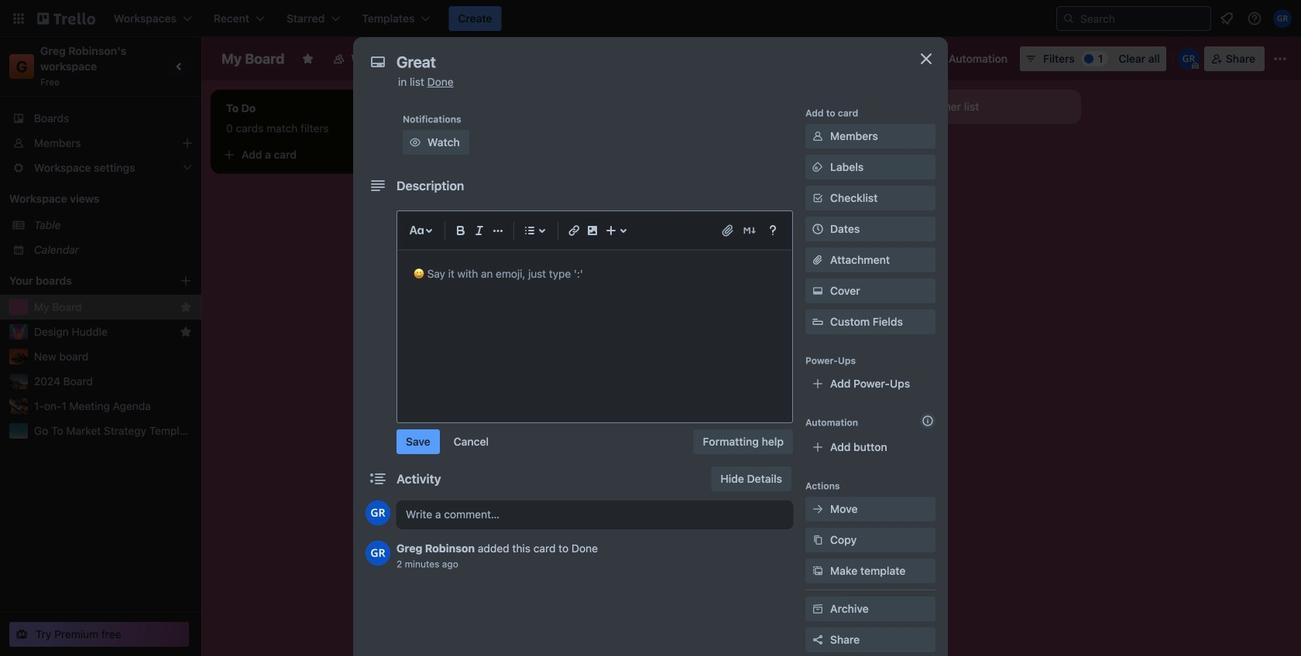 Task type: vqa. For each thing, say whether or not it's contained in the screenshot.
Template Simple Project Board
no



Task type: describe. For each thing, give the bounding box(es) containing it.
lists image
[[521, 222, 539, 240]]

0 vertical spatial sm image
[[407, 135, 423, 150]]

editor toolbar
[[404, 218, 785, 243]]

more formatting image
[[489, 222, 507, 240]]

text styles image
[[407, 222, 426, 240]]

view markdown image
[[742, 223, 758, 239]]

open information menu image
[[1247, 11, 1263, 26]]

Main content area, start typing to enter text. text field
[[414, 265, 776, 284]]

attach and insert link image
[[720, 223, 736, 239]]

open help dialog image
[[764, 222, 782, 240]]

bold ⌘b image
[[452, 222, 470, 240]]

1 vertical spatial sm image
[[810, 502, 826, 517]]

image image
[[583, 222, 602, 240]]

show menu image
[[1273, 51, 1288, 67]]

greg robinson (gregrobinson96) image
[[1273, 9, 1292, 28]]

edit card image
[[835, 150, 847, 162]]



Task type: locate. For each thing, give the bounding box(es) containing it.
2 starred icon image from the top
[[180, 326, 192, 339]]

Search field
[[1075, 8, 1211, 29]]

create from template… image
[[397, 149, 409, 161], [837, 184, 849, 197]]

create from template… image up text styles 'icon'
[[397, 149, 409, 161]]

1 vertical spatial starred icon image
[[180, 326, 192, 339]]

Write a comment text field
[[397, 501, 793, 529]]

None text field
[[389, 48, 900, 76]]

link ⌘k image
[[565, 222, 583, 240]]

0 horizontal spatial create from template… image
[[397, 149, 409, 161]]

sm image
[[927, 46, 949, 68], [810, 129, 826, 144], [810, 160, 826, 175], [810, 284, 826, 299], [810, 564, 826, 579], [810, 602, 826, 617]]

2 vertical spatial sm image
[[810, 533, 826, 548]]

search image
[[1063, 12, 1075, 25]]

1 vertical spatial create from template… image
[[837, 184, 849, 197]]

create from template… image down edit card icon
[[837, 184, 849, 197]]

2 vertical spatial greg robinson (gregrobinson96) image
[[366, 541, 390, 566]]

your boards with 6 items element
[[9, 272, 156, 290]]

0 vertical spatial starred icon image
[[180, 301, 192, 314]]

primary element
[[0, 0, 1301, 37]]

Board name text field
[[214, 46, 292, 71]]

starred icon image
[[180, 301, 192, 314], [180, 326, 192, 339]]

1 starred icon image from the top
[[180, 301, 192, 314]]

sm image
[[407, 135, 423, 150], [810, 502, 826, 517], [810, 533, 826, 548]]

1 vertical spatial greg robinson (gregrobinson96) image
[[366, 501, 390, 526]]

greg robinson (gregrobinson96) image
[[1178, 48, 1200, 70], [366, 501, 390, 526], [366, 541, 390, 566]]

0 vertical spatial create from template… image
[[397, 149, 409, 161]]

add board image
[[180, 275, 192, 287]]

1 horizontal spatial create from template… image
[[837, 184, 849, 197]]

star or unstar board image
[[302, 53, 314, 65]]

0 notifications image
[[1218, 9, 1236, 28]]

italic ⌘i image
[[470, 222, 489, 240]]

close dialog image
[[917, 50, 936, 68]]

0 vertical spatial greg robinson (gregrobinson96) image
[[1178, 48, 1200, 70]]

text formatting group
[[452, 222, 507, 240]]



